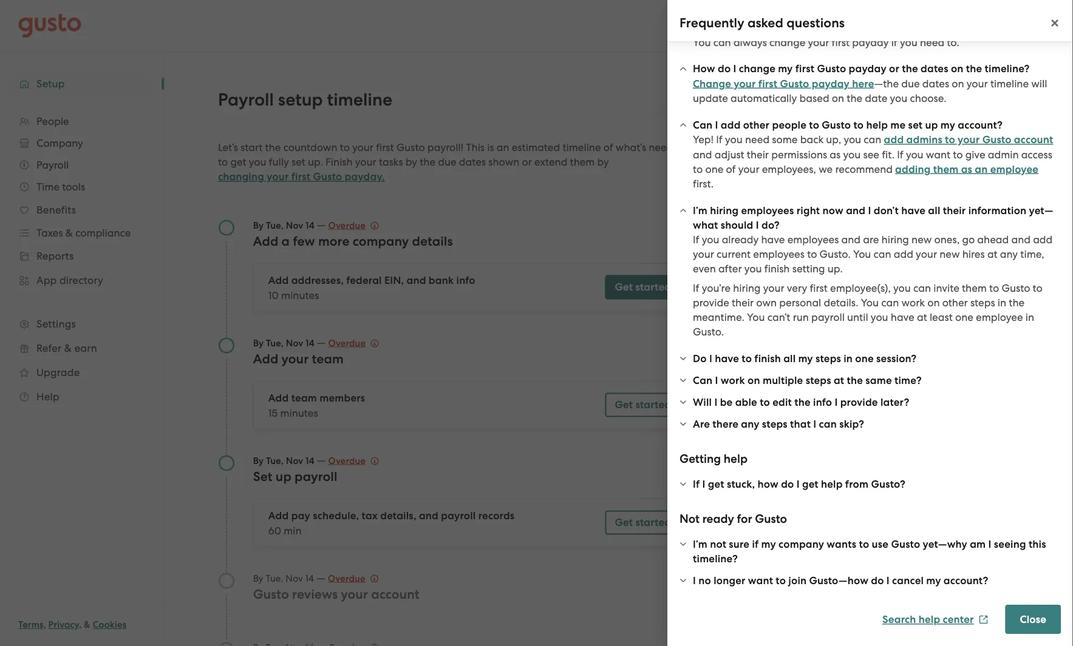 Task type: vqa. For each thing, say whether or not it's contained in the screenshot.
left Expensify
no



Task type: locate. For each thing, give the bounding box(es) containing it.
get started button
[[605, 275, 681, 300], [605, 393, 681, 417], [605, 511, 681, 535]]

0 horizontal spatial want
[[748, 575, 773, 587]]

company inside i'm not sure if my company wants to use gusto yet—why am i seeing this timeline?
[[779, 538, 824, 551]]

1 vertical spatial a
[[281, 234, 290, 249]]

one up "first."
[[705, 163, 723, 175]]

by for add your team
[[253, 338, 264, 349]]

1 horizontal spatial any
[[1000, 248, 1018, 261]]

your down the adjust
[[738, 163, 759, 175]]

by tue, nov 14 —
[[253, 219, 328, 231], [253, 337, 328, 349], [253, 455, 328, 467], [253, 572, 328, 584]]

1 vertical spatial employee
[[976, 312, 1023, 324]]

i'm up the what
[[693, 204, 707, 217]]

2 tue, from the top
[[266, 338, 284, 349]]

to.
[[947, 36, 959, 48]]

the inside —the due dates on your timeline will update automatically based on the date you choose.
[[847, 92, 862, 104]]

overdue for team
[[328, 338, 366, 349]]

circle blank image
[[218, 642, 235, 647]]

them right the adding
[[933, 163, 959, 175]]

info right bank
[[456, 274, 475, 287]]

1 nov from the top
[[286, 220, 303, 231]]

the inside the due dates on the timeline are estimates. use them to help you plan for how and when to complete your tasks so you can run payroll on time. if you miss a due date, no worries—just complete your tasks as soon as you can. you can always change your first payday if you need to.
[[778, 0, 794, 5]]

2 — from the top
[[317, 337, 326, 349]]

0 horizontal spatial timeline?
[[693, 553, 738, 565]]

right
[[797, 204, 820, 217]]

gusto. down the meantime.
[[693, 326, 724, 338]]

for inside download our handy checklist of everything you'll need to get set up for your first payroll.
[[847, 205, 860, 217]]

help
[[36, 391, 59, 403]]

checklist inside download our handy checklist of everything you'll need to get set up for your first payroll.
[[936, 175, 976, 188]]

i up there
[[715, 374, 718, 387]]

—the due dates on your timeline will update automatically based on the date you choose.
[[693, 77, 1047, 104]]

1 vertical spatial started
[[635, 399, 671, 411]]

can up will
[[693, 374, 713, 387]]

1 vertical spatial at
[[917, 312, 927, 324]]

&
[[64, 342, 72, 355], [84, 620, 90, 631]]

0 vertical spatial new
[[912, 234, 932, 246]]

overdue button for few
[[328, 218, 379, 233]]

add up the adjust
[[721, 119, 741, 131]]

account?
[[958, 119, 1003, 131], [944, 575, 988, 587]]

can inside if you already have employees and are hiring new ones, go ahead and add your current employees to gusto. you can add your new hires at any time, even after you finish setting up.
[[874, 248, 891, 261]]

if inside if you're hiring your very first employee(s), you can invite them to gusto to provide their own personal details. you can work on other steps in the meantime. you can't run payroll until you have at least one employee in gusto.
[[693, 282, 699, 295]]

employees,
[[762, 163, 816, 175]]

up inside frequently asked questions dialog
[[925, 119, 938, 131]]

2 horizontal spatial up
[[925, 119, 938, 131]]

1 horizontal spatial &
[[84, 620, 90, 631]]

0 horizontal spatial ,
[[43, 620, 46, 631]]

1 vertical spatial tasks
[[922, 22, 946, 34]]

gusto inside i'm not sure if my company wants to use gusto yet—why am i seeing this timeline?
[[891, 538, 920, 551]]

finish
[[764, 263, 790, 275], [754, 353, 781, 365]]

them inside finish your tasks by the due dates shown or extend them by changing your first gusto payday.
[[570, 156, 595, 168]]

can down download checklist 'link'
[[874, 248, 891, 261]]

14 for your
[[306, 338, 314, 349]]

timeline up questions
[[797, 0, 835, 5]]

fit.
[[882, 148, 894, 161]]

1 horizontal spatial want
[[926, 148, 950, 161]]

if you already have employees and are hiring new ones, go ahead and add your current employees to gusto. you can add your new hires at any time, even after you finish setting up.
[[693, 234, 1053, 275]]

your inside if you're hiring your very first employee(s), you can invite them to gusto to provide their own personal details. you can work on other steps in the meantime. you can't run payroll until you have at least one employee in gusto.
[[763, 282, 784, 295]]

of inside the yep! if you need some back up, you can add admins to your gusto account and adjust their permissions as you see fit. if you want to give admin access to one of your employees, we recommend
[[726, 163, 736, 175]]

0 horizontal spatial at
[[834, 374, 844, 387]]

i left longer
[[693, 575, 696, 587]]

you up the adding
[[906, 148, 923, 161]]

by tue, nov 14 — up set up payroll
[[253, 455, 328, 467]]

1 horizontal spatial gusto.
[[820, 248, 851, 261]]

tue, for reviews
[[266, 574, 283, 584]]

overdue for few
[[328, 220, 366, 231]]

for inside the due dates on the timeline are estimates. use them to help you plan for how and when to complete your tasks so you can run payroll on time. if you miss a due date, no worries—just complete your tasks as soon as you can. you can always change your first payday if you need to.
[[1035, 0, 1048, 5]]

let's start the countdown to your first gusto payroll! this is an estimated                     timeline of what's needed to get you fully set up.
[[218, 141, 686, 168]]

and right ein,
[[407, 274, 426, 287]]

payroll down details.
[[811, 312, 845, 324]]

i'm
[[693, 204, 707, 217], [693, 538, 707, 551]]

0 vertical spatial for
[[1035, 0, 1048, 5]]

we
[[819, 163, 833, 175]]

change your first gusto payday here
[[693, 77, 874, 90]]

download down don't
[[847, 224, 897, 237]]

1 i'm from the top
[[693, 204, 707, 217]]

4 — from the top
[[316, 572, 325, 584]]

an inside adding them as an employee first.
[[975, 163, 988, 175]]

no inside the due dates on the timeline are estimates. use them to help you plan for how and when to complete your tasks so you can run payroll on time. if you miss a due date, no worries—just complete your tasks as soon as you can. you can always change your first payday if you need to.
[[774, 22, 786, 34]]

and inside add pay schedule, tax details, and payroll records 60 min
[[419, 510, 438, 523]]

ready up not
[[702, 513, 734, 526]]

of down the adjust
[[726, 163, 736, 175]]

set inside download our handy checklist of everything you'll need to get set up for your first payroll.
[[970, 190, 984, 202]]

first inside the due dates on the timeline are estimates. use them to help you plan for how and when to complete your tasks so you can run payroll on time. if you miss a due date, no worries—just complete your tasks as soon as you can. you can always change your first payday if you need to.
[[832, 36, 850, 48]]

if inside the due dates on the timeline are estimates. use them to help you plan for how and when to complete your tasks so you can run payroll on time. if you miss a due date, no worries—just complete your tasks as soon as you can. you can always change your first payday if you need to.
[[891, 36, 897, 48]]

overdue up add a few more company details
[[328, 220, 366, 231]]

1 by from the top
[[253, 220, 264, 231]]

dates inside the due dates on the timeline are estimates. use them to help you plan for how and when to complete your tasks so you can run payroll on time. if you miss a due date, no worries—just complete your tasks as soon as you can. you can always change your first payday if you need to.
[[734, 0, 761, 5]]

able
[[735, 396, 757, 409]]

bank
[[429, 274, 454, 287]]

them inside if you're hiring your very first employee(s), you can invite them to gusto to provide their own personal details. you can work on other steps in the meantime. you can't run payroll until you have at least one employee in gusto.
[[962, 282, 987, 295]]

0 vertical spatial their
[[747, 148, 769, 161]]

download down 'recommend'
[[832, 175, 882, 188]]

finish up the very
[[764, 263, 790, 275]]

1 vertical spatial up
[[832, 205, 845, 217]]

2 get started from the top
[[615, 399, 671, 411]]

0 horizontal spatial new
[[912, 234, 932, 246]]

provide down you're
[[693, 297, 729, 309]]

0 horizontal spatial for
[[737, 513, 752, 526]]

1 horizontal spatial tasks
[[850, 7, 874, 19]]

1 vertical spatial get
[[615, 399, 633, 411]]

— for few
[[317, 219, 326, 231]]

company up join
[[779, 538, 824, 551]]

other down invite
[[942, 297, 968, 309]]

& left earn
[[64, 342, 72, 355]]

first inside if you're hiring your very first employee(s), you can invite them to gusto to provide their own personal details. you can work on other steps in the meantime. you can't run payroll until you have at least one employee in gusto.
[[810, 282, 828, 295]]

15
[[268, 407, 278, 419]]

are for can
[[863, 234, 879, 246]]

nov
[[286, 220, 303, 231], [286, 338, 303, 349], [286, 456, 303, 467], [286, 574, 303, 584]]

1 vertical spatial no
[[699, 575, 711, 587]]

3 by from the top
[[253, 456, 264, 467]]

you're
[[702, 282, 731, 295]]

one right "least"
[[955, 312, 973, 324]]

add inside the yep! if you need some back up, you can add admins to your gusto account and adjust their permissions as you see fit. if you want to give admin access to one of your employees, we recommend
[[884, 134, 904, 146]]

nov up reviews at the left of page
[[286, 574, 303, 584]]

have left "least"
[[891, 312, 914, 324]]

0 horizontal spatial tasks
[[379, 156, 403, 168]]

use
[[872, 538, 889, 551]]

1 vertical spatial team
[[291, 392, 317, 405]]

i'm inside i'm not sure if my company wants to use gusto yet—why am i seeing this timeline?
[[693, 538, 707, 551]]

no right date, at the right top of page
[[774, 22, 786, 34]]

employees up setting
[[787, 234, 839, 246]]

the due dates on the timeline are estimates. use them to help you plan for how and when to complete your tasks so you can run payroll on time. if you miss a due date, no worries—just complete your tasks as soon as you can. you can always change your first payday if you need to.
[[693, 0, 1052, 48]]

of inside let's start the countdown to your first gusto payroll! this is an estimated                     timeline of what's needed to get you fully set up.
[[603, 141, 613, 154]]

by up add your team
[[253, 338, 264, 349]]

0 vertical spatial minutes
[[281, 289, 319, 302]]

date
[[865, 92, 887, 104]]

what
[[832, 154, 862, 168]]

them right use
[[927, 0, 952, 5]]

0 horizontal spatial no
[[699, 575, 711, 587]]

1 horizontal spatial or
[[889, 63, 899, 75]]

0 horizontal spatial provide
[[693, 297, 729, 309]]

1 horizontal spatial do
[[781, 478, 794, 491]]

download inside download our handy checklist of everything you'll need to get set up for your first payroll.
[[832, 175, 882, 188]]

you down can i add other people to gusto to help me set up my account?
[[844, 134, 861, 146]]

get for set up payroll
[[615, 517, 633, 529]]

employees
[[741, 204, 794, 217], [787, 234, 839, 246], [753, 248, 805, 261]]

wants
[[827, 538, 856, 551]]

nov up add your team
[[286, 338, 303, 349]]

10
[[268, 289, 279, 302]]

0 vertical spatial started
[[635, 281, 671, 294]]

0 vertical spatial want
[[926, 148, 950, 161]]

a left few on the top of the page
[[281, 234, 290, 249]]

add a few more company details
[[253, 234, 453, 249]]

help up stuck,
[[724, 452, 747, 466]]

2 vertical spatial tasks
[[379, 156, 403, 168]]

2 started from the top
[[635, 399, 671, 411]]

payroll up soon at the right of page
[[948, 7, 982, 19]]

1 vertical spatial work
[[721, 374, 745, 387]]

1 vertical spatial account?
[[944, 575, 988, 587]]

i left don't
[[868, 204, 871, 217]]

an down give
[[975, 163, 988, 175]]

by for add a few more company details
[[253, 220, 264, 231]]

by tue, nov 14 — for reviews
[[253, 572, 328, 584]]

add inside add pay schedule, tax details, and payroll records 60 min
[[268, 510, 289, 523]]

for right plan
[[1035, 0, 1048, 5]]

3 tue, from the top
[[266, 456, 284, 467]]

1 vertical spatial i'm
[[693, 538, 707, 551]]

your
[[826, 7, 847, 19], [899, 22, 920, 34], [808, 36, 829, 48], [734, 77, 756, 90], [967, 77, 988, 90], [958, 134, 980, 146], [352, 141, 373, 154], [355, 156, 376, 168], [738, 163, 759, 175], [267, 171, 289, 183], [863, 205, 884, 217], [693, 248, 714, 261], [916, 248, 937, 261], [763, 282, 784, 295], [281, 352, 309, 367], [341, 587, 368, 602]]

14 up reviews at the left of page
[[305, 574, 314, 584]]

and right the details,
[[419, 510, 438, 523]]

new
[[912, 234, 932, 246], [940, 248, 960, 261]]

gusto.
[[820, 248, 851, 261], [693, 326, 724, 338]]

1 vertical spatial hiring
[[882, 234, 909, 246]]

setup
[[278, 89, 323, 110]]

app directory
[[36, 274, 103, 287]]

hiring inside if you're hiring your very first employee(s), you can invite them to gusto to provide their own personal details. you can work on other steps in the meantime. you can't run payroll until you have at least one employee in gusto.
[[733, 282, 761, 295]]

download for download our handy checklist of everything you'll need to get set up for your first payroll.
[[832, 175, 882, 188]]

download for download checklist
[[847, 224, 897, 237]]

your down everything
[[863, 205, 884, 217]]

0 horizontal spatial complete
[[779, 7, 824, 19]]

are
[[693, 418, 710, 431]]

up. inside let's start the countdown to your first gusto payroll! this is an estimated                     timeline of what's needed to get you fully set up.
[[308, 156, 323, 168]]

are there any steps that i can skip?
[[693, 418, 864, 431]]

any inside if you already have employees and are hiring new ones, go ahead and add your current employees to gusto. you can add your new hires at any time, even after you finish setting up.
[[1000, 248, 1018, 261]]

get started for team
[[615, 399, 671, 411]]

started for add your team
[[635, 399, 671, 411]]

search help center
[[882, 614, 974, 626]]

tasks inside finish your tasks by the due dates shown or extend them by changing your first gusto payday.
[[379, 156, 403, 168]]

2 get from the top
[[615, 399, 633, 411]]

if right fit. on the right of page
[[897, 148, 903, 161]]

0 vertical spatial info
[[456, 274, 475, 287]]

3 get started from the top
[[615, 517, 671, 529]]

app
[[36, 274, 57, 287]]

home image
[[18, 14, 81, 38]]

1 vertical spatial minutes
[[280, 407, 318, 419]]

payroll inside add pay schedule, tax details, and payroll records 60 min
[[441, 510, 476, 523]]

up for for
[[832, 205, 845, 217]]

frequently asked questions dialog
[[667, 0, 1073, 647]]

account? down am on the right bottom
[[944, 575, 988, 587]]

want right longer
[[748, 575, 773, 587]]

2 vertical spatial payday
[[812, 77, 850, 90]]

employee down 'admin'
[[990, 163, 1039, 175]]

timeline inside let's start the countdown to your first gusto payroll! this is an estimated                     timeline of what's needed to get you fully set up.
[[563, 141, 601, 154]]

0 vertical spatial set
[[908, 119, 923, 131]]

2 horizontal spatial of
[[979, 175, 989, 188]]

minutes inside add team members 15 minutes
[[280, 407, 318, 419]]

0 horizontal spatial work
[[721, 374, 745, 387]]

2 vertical spatial hiring
[[733, 282, 761, 295]]

the
[[778, 0, 794, 5], [902, 63, 918, 75], [966, 63, 982, 75], [847, 92, 862, 104], [265, 141, 281, 154], [420, 156, 435, 168], [1009, 297, 1025, 309], [847, 374, 863, 387], [794, 396, 811, 409]]

your up add team members 15 minutes
[[281, 352, 309, 367]]

your inside button
[[734, 77, 756, 90]]

your up finish
[[352, 141, 373, 154]]

overdue for your
[[328, 574, 365, 584]]

due
[[713, 0, 731, 5], [725, 22, 743, 34], [901, 77, 920, 90], [438, 156, 456, 168]]

1 horizontal spatial new
[[940, 248, 960, 261]]

hires
[[962, 248, 985, 261]]

frequently asked questions
[[680, 15, 845, 31]]

their left own
[[732, 297, 754, 309]]

can.
[[1021, 22, 1042, 34]]

for up sure
[[737, 513, 752, 526]]

upgrade link
[[12, 362, 152, 384]]

0 horizontal spatial gusto.
[[693, 326, 724, 338]]

add for add team members 15 minutes
[[268, 392, 289, 405]]

1 by tue, nov 14 — from the top
[[253, 219, 328, 231]]

the inside let's start the countdown to your first gusto payroll! this is an estimated                     timeline of what's needed to get you fully set up.
[[265, 141, 281, 154]]

gusto navigation element
[[0, 52, 164, 429]]

1 vertical spatial set
[[291, 156, 305, 168]]

by for set up payroll
[[253, 456, 264, 467]]

change down asked
[[769, 36, 805, 48]]

3 by tue, nov 14 — from the top
[[253, 455, 328, 467]]

add
[[253, 234, 278, 249], [268, 274, 289, 287], [253, 352, 278, 367], [268, 392, 289, 405], [268, 510, 289, 523]]

upgrade
[[36, 367, 80, 379]]

join
[[788, 575, 807, 587]]

if
[[891, 36, 897, 48], [752, 538, 759, 551]]

add for add addresses, federal ein, and bank info 10 minutes
[[268, 274, 289, 287]]

at inside if you're hiring your very first employee(s), you can invite them to gusto to provide their own personal details. you can work on other steps in the meantime. you can't run payroll until you have at least one employee in gusto.
[[917, 312, 927, 324]]

if you're hiring your very first employee(s), you can invite them to gusto to provide their own personal details. you can work on other steps in the meantime. you can't run payroll until you have at least one employee in gusto.
[[693, 282, 1043, 338]]

1 horizontal spatial an
[[975, 163, 988, 175]]

payday inside the due dates on the timeline are estimates. use them to help you plan for how and when to complete your tasks so you can run payroll on time. if you miss a due date, no worries—just complete your tasks as soon as you can. you can always change your first payday if you need to.
[[852, 36, 889, 48]]

4 by tue, nov 14 — from the top
[[253, 572, 328, 584]]

— up reviews at the left of page
[[316, 572, 325, 584]]

1 horizontal spatial at
[[917, 312, 927, 324]]

1 horizontal spatial of
[[726, 163, 736, 175]]

estimated
[[512, 141, 560, 154]]

add down me
[[884, 134, 904, 146]]

4 nov from the top
[[286, 574, 303, 584]]

set inside frequently asked questions dialog
[[908, 119, 923, 131]]

can for can i add other people to gusto to help me set up my account?
[[693, 119, 713, 131]]

you down miss
[[693, 36, 711, 48]]

my up change your first gusto payday here
[[778, 63, 793, 75]]

and down i'm hiring employees right now and i don't have all their information yet— what should i do?
[[841, 234, 861, 246]]

3 started from the top
[[635, 517, 671, 529]]

adding them as an employee first.
[[693, 163, 1039, 190]]

1 horizontal spatial run
[[930, 7, 946, 19]]

them
[[927, 0, 952, 5], [570, 156, 595, 168], [933, 163, 959, 175], [962, 282, 987, 295]]

an inside let's start the countdown to your first gusto payroll! this is an estimated                     timeline of what's needed to get you fully set up.
[[497, 141, 509, 154]]

1 get started from the top
[[615, 281, 671, 294]]

2 horizontal spatial for
[[1035, 0, 1048, 5]]

employees inside i'm hiring employees right now and i don't have all their information yet— what should i do?
[[741, 204, 794, 217]]

0 vertical spatial i'm
[[693, 204, 707, 217]]

0 vertical spatial hiring
[[710, 204, 739, 217]]

provide up skip?
[[840, 396, 878, 409]]

gusto. inside if you already have employees and are hiring new ones, go ahead and add your current employees to gusto. you can add your new hires at any time, even after you finish setting up.
[[820, 248, 851, 261]]

getting
[[680, 452, 721, 466]]

the inside finish your tasks by the due dates shown or extend them by changing your first gusto payday.
[[420, 156, 435, 168]]

1 , from the left
[[43, 620, 46, 631]]

2 can from the top
[[693, 374, 713, 387]]

as down give
[[961, 163, 972, 175]]

any
[[1000, 248, 1018, 261], [741, 418, 759, 431]]

2 vertical spatial started
[[635, 517, 671, 529]]

can down frequently
[[713, 36, 731, 48]]

info inside add addresses, federal ein, and bank info 10 minutes
[[456, 274, 475, 287]]

a inside the due dates on the timeline are estimates. use them to help you plan for how and when to complete your tasks so you can run payroll on time. if you miss a due date, no worries—just complete your tasks as soon as you can. you can always change your first payday if you need to.
[[716, 22, 722, 34]]

add inside add addresses, federal ein, and bank info 10 minutes
[[268, 274, 289, 287]]

0 vertical spatial team
[[312, 352, 344, 367]]

their inside i'm hiring employees right now and i don't have all their information yet— what should i do?
[[943, 204, 966, 217]]

all up multiple
[[783, 353, 796, 365]]

up down everything
[[832, 205, 845, 217]]

later?
[[880, 396, 909, 409]]

1 — from the top
[[317, 219, 326, 231]]

add for add a few more company details
[[253, 234, 278, 249]]

set inside let's start the countdown to your first gusto payroll! this is an estimated                     timeline of what's needed to get you fully set up.
[[291, 156, 305, 168]]

0 horizontal spatial a
[[281, 234, 290, 249]]

first up change your first gusto payday here
[[795, 63, 814, 75]]

2 get started button from the top
[[605, 393, 681, 417]]

change
[[769, 36, 805, 48], [739, 63, 775, 75]]

1 horizontal spatial other
[[942, 297, 968, 309]]

1 horizontal spatial for
[[847, 205, 860, 217]]

search
[[882, 614, 916, 626]]

can i add other people to gusto to help me set up my account?
[[693, 119, 1003, 131]]

— up set up payroll
[[317, 455, 326, 467]]

you down own
[[747, 312, 765, 324]]

overdue button for payroll
[[328, 454, 379, 469]]

list containing benefits
[[0, 111, 164, 409]]

1 vertical spatial want
[[748, 575, 773, 587]]

3 get started button from the top
[[605, 511, 681, 535]]

first inside button
[[758, 77, 777, 90]]

at left "least"
[[917, 312, 927, 324]]

overdue up add your team
[[328, 338, 366, 349]]

payroll.
[[907, 205, 943, 217]]

by tue, nov 14 — for a
[[253, 219, 328, 231]]

1 horizontal spatial set
[[908, 119, 923, 131]]

1 can from the top
[[693, 119, 713, 131]]

settings link
[[12, 313, 152, 335]]

0 vertical spatial a
[[716, 22, 722, 34]]

yet—
[[1029, 204, 1053, 217]]

my
[[778, 63, 793, 75], [941, 119, 955, 131], [798, 353, 813, 365], [761, 538, 776, 551], [926, 575, 941, 587]]

have inside if you already have employees and are hiring new ones, go ahead and add your current employees to gusto. you can add your new hires at any time, even after you finish setting up.
[[761, 234, 785, 246]]

first inside download our handy checklist of everything you'll need to get set up for your first payroll.
[[887, 205, 905, 217]]

get inside let's start the countdown to your first gusto payroll! this is an estimated                     timeline of what's needed to get you fully set up.
[[230, 156, 246, 168]]

need inside the due dates on the timeline are estimates. use them to help you plan for how and when to complete your tasks so you can run payroll on time. if you miss a due date, no worries—just complete your tasks as soon as you can. you can always change your first payday if you need to.
[[920, 36, 944, 48]]

gusto inside finish your tasks by the due dates shown or extend them by changing your first gusto payday.
[[313, 171, 342, 183]]

0 vertical spatial in
[[998, 297, 1006, 309]]

2 by tue, nov 14 — from the top
[[253, 337, 328, 349]]

1 horizontal spatial ,
[[79, 620, 82, 631]]

1 horizontal spatial company
[[779, 538, 824, 551]]

0 vertical spatial need
[[920, 36, 944, 48]]

0 horizontal spatial up.
[[308, 156, 323, 168]]

gusto inside if you're hiring your very first employee(s), you can invite them to gusto to provide their own personal details. you can work on other steps in the meantime. you can't run payroll until you have at least one employee in gusto.
[[1002, 282, 1030, 295]]

setting
[[792, 263, 825, 275]]

3 get from the top
[[615, 517, 633, 529]]

1 horizontal spatial up
[[832, 205, 845, 217]]

0 vertical spatial no
[[774, 22, 786, 34]]

help left me
[[866, 119, 888, 131]]

1 vertical spatial need
[[745, 134, 769, 146]]

3 — from the top
[[317, 455, 326, 467]]

if right yep!
[[716, 134, 722, 146]]

not
[[680, 513, 700, 526]]

set for can i add other people to gusto to help me set up my account?
[[908, 119, 923, 131]]

2 vertical spatial up
[[276, 469, 291, 485]]

1 horizontal spatial no
[[774, 22, 786, 34]]

as up to.
[[949, 22, 960, 34]]

overdue up gusto reviews your account
[[328, 574, 365, 584]]

i'm inside i'm hiring employees right now and i don't have all their information yet— what should i do?
[[693, 204, 707, 217]]

add for add pay schedule, tax details, and payroll records 60 min
[[268, 510, 289, 523]]

you inside —the due dates on your timeline will update automatically based on the date you choose.
[[890, 92, 907, 104]]

get started for payroll
[[615, 517, 671, 529]]

earn
[[74, 342, 97, 355]]

if left you're
[[693, 282, 699, 295]]

by for gusto reviews your account
[[253, 574, 263, 584]]

start
[[241, 141, 263, 154]]

one
[[705, 163, 723, 175], [955, 312, 973, 324], [855, 353, 874, 365]]

run
[[930, 7, 946, 19], [793, 312, 809, 324]]

same
[[866, 374, 892, 387]]

1 horizontal spatial up.
[[828, 263, 843, 275]]

by tue, nov 14 — for up
[[253, 455, 328, 467]]

records
[[478, 510, 515, 523]]

any down ahead
[[1000, 248, 1018, 261]]

when
[[738, 7, 764, 19]]

4 tue, from the top
[[266, 574, 283, 584]]

2 horizontal spatial set
[[970, 190, 984, 202]]

or for shown
[[522, 156, 532, 168]]

steps down hires
[[970, 297, 995, 309]]

if right sure
[[752, 538, 759, 551]]

timeline up extend
[[563, 141, 601, 154]]

2 nov from the top
[[286, 338, 303, 349]]

of
[[603, 141, 613, 154], [726, 163, 736, 175], [979, 175, 989, 188]]

or inside frequently asked questions dialog
[[889, 63, 899, 75]]

1 vertical spatial provide
[[840, 396, 878, 409]]

1 by from the left
[[406, 156, 417, 168]]

tue, up set
[[266, 456, 284, 467]]

up. right setting
[[828, 263, 843, 275]]

need left to.
[[920, 36, 944, 48]]

2 by from the top
[[253, 338, 264, 349]]

& left cookies in the bottom left of the page
[[84, 620, 90, 631]]

2 i'm from the top
[[693, 538, 707, 551]]

your inside let's start the countdown to your first gusto payroll! this is an estimated                     timeline of what's needed to get you fully set up.
[[352, 141, 373, 154]]

can inside the yep! if you need some back up, you can add admins to your gusto account and adjust their permissions as you see fit. if you want to give admin access to one of your employees, we recommend
[[864, 134, 881, 146]]

1 vertical spatial finish
[[754, 353, 781, 365]]

0 horizontal spatial how
[[693, 7, 713, 19]]

0 vertical spatial &
[[64, 342, 72, 355]]

1 vertical spatial company
[[779, 538, 824, 551]]

need left some
[[745, 134, 769, 146]]

extend
[[534, 156, 567, 168]]

0 horizontal spatial up
[[276, 469, 291, 485]]

cookies button
[[93, 618, 126, 633]]

0 vertical spatial timeline?
[[985, 63, 1030, 75]]

change inside the due dates on the timeline are estimates. use them to help you plan for how and when to complete your tasks so you can run payroll on time. if you miss a due date, no worries—just complete your tasks as soon as you can. you can always change your first payday if you need to.
[[769, 36, 805, 48]]

2 vertical spatial set
[[970, 190, 984, 202]]

0 vertical spatial download
[[832, 175, 882, 188]]

can for can i work on multiple steps at the same time?
[[693, 374, 713, 387]]

get up changing
[[230, 156, 246, 168]]

14 for reviews
[[305, 574, 314, 584]]

4 by from the top
[[253, 574, 263, 584]]

, left privacy link
[[43, 620, 46, 631]]

nov for reviews
[[286, 574, 303, 584]]

ready inside frequently asked questions dialog
[[702, 513, 734, 526]]

a right miss
[[716, 22, 722, 34]]

want
[[926, 148, 950, 161], [748, 575, 773, 587]]

hiring up own
[[733, 282, 761, 295]]

do
[[693, 353, 707, 365]]

or inside finish your tasks by the due dates shown or extend them by changing your first gusto payday.
[[522, 156, 532, 168]]

should
[[721, 219, 753, 231]]

2 by from the left
[[597, 156, 609, 168]]

if
[[1025, 7, 1032, 19], [716, 134, 722, 146], [897, 148, 903, 161], [693, 234, 699, 246], [693, 282, 699, 295], [693, 478, 700, 491]]

least
[[930, 312, 953, 324]]

1 tue, from the top
[[266, 220, 284, 231]]

can up see
[[864, 134, 881, 146]]

can't
[[767, 312, 790, 324]]

list
[[0, 111, 164, 409]]

3 nov from the top
[[286, 456, 303, 467]]

have down you'll
[[901, 204, 926, 217]]

set
[[253, 469, 272, 485]]

tasks
[[850, 7, 874, 19], [922, 22, 946, 34], [379, 156, 403, 168]]

1 vertical spatial complete
[[851, 22, 896, 34]]

1 horizontal spatial work
[[901, 297, 925, 309]]



Task type: describe. For each thing, give the bounding box(es) containing it.
steps down edit
[[762, 418, 788, 431]]

0 vertical spatial tasks
[[850, 7, 874, 19]]

have inside if you're hiring your very first employee(s), you can invite them to gusto to provide their own personal details. you can work on other steps in the meantime. you can't run payroll until you have at least one employee in gusto.
[[891, 312, 914, 324]]

setup
[[36, 78, 65, 90]]

are for your
[[837, 0, 853, 5]]

get started button for add your team
[[605, 393, 681, 417]]

you'll
[[885, 190, 910, 202]]

1 get from the top
[[615, 281, 633, 294]]

— for team
[[317, 337, 326, 349]]

privacy
[[48, 620, 79, 631]]

session?
[[876, 353, 917, 365]]

get started button for set up payroll
[[605, 511, 681, 535]]

the down soon at the right of page
[[966, 63, 982, 75]]

be
[[720, 396, 733, 409]]

yep! if you need some back up, you can add admins to your gusto account and adjust their permissions as you see fit. if you want to give admin access to one of your employees, we recommend
[[693, 134, 1053, 175]]

what's
[[616, 141, 646, 154]]

14 for up
[[306, 456, 314, 467]]

yet—why
[[923, 538, 967, 551]]

1 horizontal spatial ready
[[908, 154, 940, 168]]

gusto inside let's start the countdown to your first gusto payroll! this is an estimated                     timeline of what's needed to get you fully set up.
[[396, 141, 425, 154]]

dates inside finish your tasks by the due dates shown or extend them by changing your first gusto payday.
[[459, 156, 486, 168]]

finish inside if you already have employees and are hiring new ones, go ahead and add your current employees to gusto. you can add your new hires at any time, even after you finish setting up.
[[764, 263, 790, 275]]

you inside the due dates on the timeline are estimates. use them to help you plan for how and when to complete your tasks so you can run payroll on time. if you miss a due date, no worries—just complete your tasks as soon as you can. you can always change your first payday if you need to.
[[693, 36, 711, 48]]

your inside —the due dates on your timeline will update automatically based on the date you choose.
[[967, 77, 988, 90]]

2 vertical spatial at
[[834, 374, 844, 387]]

i left the do?
[[756, 219, 759, 231]]

info inside frequently asked questions dialog
[[813, 396, 832, 409]]

nov for a
[[286, 220, 303, 231]]

i'm for i'm hiring employees right now and i don't have all their information yet— what should i do?
[[693, 204, 707, 217]]

1 started from the top
[[635, 281, 671, 294]]

download checklist link
[[832, 224, 942, 237]]

adding
[[895, 163, 931, 175]]

i down the getting
[[702, 478, 705, 491]]

1 vertical spatial checklist
[[900, 224, 942, 237]]

finish your tasks by the due dates shown or extend them by changing your first gusto payday.
[[218, 156, 609, 183]]

members
[[320, 392, 365, 405]]

employee(s),
[[830, 282, 891, 295]]

as inside the yep! if you need some back up, you can add admins to your gusto account and adjust their permissions as you see fit. if you want to give admin access to one of your employees, we recommend
[[830, 148, 841, 161]]

you down the what
[[702, 234, 719, 246]]

circle blank image
[[218, 573, 235, 590]]

1 vertical spatial payday
[[849, 63, 887, 75]]

admin
[[988, 148, 1019, 161]]

tax
[[362, 510, 378, 523]]

i down can i work on multiple steps at the same time?
[[835, 396, 838, 409]]

1 horizontal spatial provide
[[840, 396, 878, 409]]

2 vertical spatial in
[[844, 353, 853, 365]]

and inside the due dates on the timeline are estimates. use them to help you plan for how and when to complete your tasks so you can run payroll on time. if you miss a due date, no worries—just complete your tasks as soon as you can. you can always change your first payday if you need to.
[[716, 7, 735, 19]]

1 vertical spatial all
[[783, 353, 796, 365]]

0 horizontal spatial account
[[371, 587, 419, 602]]

1 vertical spatial &
[[84, 620, 90, 631]]

changing your first gusto payday. button
[[218, 170, 385, 184]]

payroll up pay
[[295, 469, 337, 485]]

steps up can i work on multiple steps at the same time?
[[816, 353, 841, 365]]

your inside download our handy checklist of everything you'll need to get set up for your first payroll.
[[863, 205, 884, 217]]

1 vertical spatial do
[[781, 478, 794, 491]]

of inside download our handy checklist of everything you'll need to get set up for your first payroll.
[[979, 175, 989, 188]]

overdue button for your
[[328, 572, 379, 586]]

the right edit
[[794, 396, 811, 409]]

60
[[268, 525, 281, 537]]

now
[[823, 204, 843, 217]]

download checklist
[[847, 224, 942, 237]]

you down use
[[900, 36, 917, 48]]

and inside the yep! if you need some back up, you can add admins to your gusto account and adjust their permissions as you see fit. if you want to give admin access to one of your employees, we recommend
[[693, 148, 712, 161]]

0 horizontal spatial do
[[718, 63, 731, 75]]

payroll inside if you're hiring your very first employee(s), you can invite them to gusto to provide their own personal details. you can work on other steps in the meantime. you can't run payroll until you have at least one employee in gusto.
[[811, 312, 845, 324]]

own
[[756, 297, 777, 309]]

your up give
[[958, 134, 980, 146]]

hiring inside i'm hiring employees right now and i don't have all their information yet— what should i do?
[[710, 204, 739, 217]]

reports
[[36, 250, 74, 262]]

need inside download our handy checklist of everything you'll need to get set up for your first payroll.
[[912, 190, 937, 202]]

you right until
[[871, 312, 888, 324]]

your down fully
[[267, 171, 289, 183]]

how
[[693, 63, 715, 75]]

them inside adding them as an employee first.
[[933, 163, 959, 175]]

run inside if you're hiring your very first employee(s), you can invite them to gusto to provide their own personal details. you can work on other steps in the meantime. you can't run payroll until you have at least one employee in gusto.
[[793, 312, 809, 324]]

i left be at bottom
[[714, 396, 717, 409]]

want inside the yep! if you need some back up, you can add admins to your gusto account and adjust their permissions as you see fit. if you want to give admin access to one of your employees, we recommend
[[926, 148, 950, 161]]

timeline inside —the due dates on your timeline will update automatically based on the date you choose.
[[990, 77, 1029, 90]]

your down use
[[899, 22, 920, 34]]

and inside add addresses, federal ein, and bank info 10 minutes
[[407, 274, 426, 287]]

people
[[772, 119, 806, 131]]

work inside if you're hiring your very first employee(s), you can invite them to gusto to provide their own personal details. you can work on other steps in the meantime. you can't run payroll until you have at least one employee in gusto.
[[901, 297, 925, 309]]

if inside the due dates on the timeline are estimates. use them to help you plan for how and when to complete your tasks so you can run payroll on time. if you miss a due date, no worries—just complete your tasks as soon as you can. you can always change your first payday if you need to.
[[1025, 7, 1032, 19]]

the up the "choose."
[[902, 63, 918, 75]]

gusto reviews your account
[[253, 587, 419, 602]]

0 vertical spatial other
[[743, 119, 770, 131]]

1 horizontal spatial how
[[758, 478, 778, 491]]

up for my
[[925, 119, 938, 131]]

1 vertical spatial employees
[[787, 234, 839, 246]]

first inside let's start the countdown to your first gusto payroll! this is an estimated                     timeline of what's needed to get you fully set up.
[[376, 141, 394, 154]]

1 vertical spatial new
[[940, 248, 960, 261]]

1 horizontal spatial in
[[998, 297, 1006, 309]]

you up the adjust
[[725, 134, 742, 146]]

based
[[799, 92, 829, 104]]

payroll
[[218, 89, 274, 110]]

my up "add admins to your gusto account" link
[[941, 119, 955, 131]]

personal
[[779, 297, 821, 309]]

your down worries—just
[[808, 36, 829, 48]]

settings
[[36, 318, 76, 330]]

tue, for your
[[266, 338, 284, 349]]

their inside if you're hiring your very first employee(s), you can invite them to gusto to provide their own personal details. you can work on other steps in the meantime. you can't run payroll until you have at least one employee in gusto.
[[732, 297, 754, 309]]

very
[[787, 282, 807, 295]]

change
[[693, 77, 731, 90]]

gusto—how
[[809, 575, 868, 587]]

1 vertical spatial change
[[739, 63, 775, 75]]

refer & earn
[[36, 342, 97, 355]]

information
[[968, 204, 1026, 217]]

and inside i'm hiring employees right now and i don't have all their information yet— what should i do?
[[846, 204, 866, 217]]

my up can i work on multiple steps at the same time?
[[798, 353, 813, 365]]

time,
[[1020, 248, 1044, 261]]

set for download our handy checklist of everything you'll need to get set up for your first payroll.
[[970, 190, 984, 202]]

steps inside if you're hiring your very first employee(s), you can invite them to gusto to provide their own personal details. you can work on other steps in the meantime. you can't run payroll until you have at least one employee in gusto.
[[970, 297, 995, 309]]

how do i change my first gusto payday or the dates on the timeline?
[[693, 63, 1030, 75]]

overdue for payroll
[[328, 456, 366, 467]]

account menu element
[[839, 0, 1055, 52]]

get inside download our handy checklist of everything you'll need to get set up for your first payroll.
[[952, 190, 968, 202]]

this
[[1029, 538, 1046, 551]]

to inside if you already have employees and are hiring new ones, go ahead and add your current employees to gusto. you can add your new hires at any time, even after you finish setting up.
[[807, 248, 817, 261]]

you down employee(s),
[[861, 297, 879, 309]]

team inside add team members 15 minutes
[[291, 392, 317, 405]]

gusto inside button
[[780, 77, 809, 90]]

ones,
[[934, 234, 960, 246]]

1 get started button from the top
[[605, 275, 681, 300]]

them inside the due dates on the timeline are estimates. use them to help you plan for how and when to complete your tasks so you can run payroll on time. if you miss a due date, no worries—just complete your tasks as soon as you can. you can always change your first payday if you need to.
[[927, 0, 952, 5]]

asked
[[747, 15, 783, 31]]

— for payroll
[[317, 455, 326, 467]]

run inside the due dates on the timeline are estimates. use them to help you plan for how and when to complete your tasks so you can run payroll on time. if you miss a due date, no worries—just complete your tasks as soon as you can. you can always change your first payday if you need to.
[[930, 7, 946, 19]]

1 horizontal spatial one
[[855, 353, 874, 365]]

add for add your team
[[253, 352, 278, 367]]

soon
[[962, 22, 985, 34]]

to inside download our handy checklist of everything you'll need to get set up for your first payroll.
[[939, 190, 949, 202]]

payroll setup timeline
[[218, 89, 392, 110]]

you up time.
[[991, 0, 1008, 5]]

close
[[1020, 614, 1046, 626]]

setup link
[[12, 73, 152, 95]]

and up time,
[[1011, 234, 1031, 246]]

i'm for i'm not sure if my company wants to use gusto yet—why am i seeing this timeline?
[[693, 538, 707, 551]]

by tue, nov 14 — for your
[[253, 337, 328, 349]]

if inside i'm not sure if my company wants to use gusto yet—why am i seeing this timeline?
[[752, 538, 759, 551]]

due up always
[[725, 22, 743, 34]]

get left stuck,
[[708, 478, 724, 491]]

you right the so
[[890, 7, 907, 19]]

add up time,
[[1033, 234, 1053, 246]]

the
[[693, 0, 710, 5]]

the left same
[[847, 374, 863, 387]]

you inside let's start the countdown to your first gusto payroll! this is an estimated                     timeline of what's needed to get you fully set up.
[[249, 156, 266, 168]]

multiple
[[763, 374, 803, 387]]

let's
[[218, 141, 238, 154]]

started for set up payroll
[[635, 517, 671, 529]]

timeline inside the due dates on the timeline are estimates. use them to help you plan for how and when to complete your tasks so you can run payroll on time. if you miss a due date, no worries—just complete your tasks as soon as you can. you can always change your first payday if you need to.
[[797, 0, 835, 5]]

i inside i'm not sure if my company wants to use gusto yet—why am i seeing this timeline?
[[988, 538, 991, 551]]

one inside if you're hiring your very first employee(s), you can invite them to gusto to provide their own personal details. you can work on other steps in the meantime. you can't run payroll until you have at least one employee in gusto.
[[955, 312, 973, 324]]

to inside i'm not sure if my company wants to use gusto yet—why am i seeing this timeline?
[[859, 538, 869, 551]]

app directory link
[[12, 270, 152, 291]]

invite
[[933, 282, 959, 295]]

1 vertical spatial any
[[741, 418, 759, 431]]

terms
[[18, 620, 43, 631]]

have up "our"
[[879, 154, 906, 168]]

already
[[722, 234, 759, 246]]

your up even
[[693, 248, 714, 261]]

the inside if you're hiring your very first employee(s), you can invite them to gusto to provide their own personal details. you can work on other steps in the meantime. you can't run payroll until you have at least one employee in gusto.
[[1009, 297, 1025, 309]]

you up can.
[[1034, 7, 1052, 19]]

on inside if you're hiring your very first employee(s), you can invite them to gusto to provide their own personal details. you can work on other steps in the meantime. you can't run payroll until you have at least one employee in gusto.
[[927, 297, 940, 309]]

you down time.
[[1001, 22, 1019, 34]]

as right soon at the right of page
[[988, 22, 999, 34]]

help link
[[12, 386, 152, 408]]

timeline? inside i'm not sure if my company wants to use gusto yet—why am i seeing this timeline?
[[693, 553, 738, 565]]

can left invite
[[913, 282, 931, 295]]

nov for up
[[286, 456, 303, 467]]

my inside i'm not sure if my company wants to use gusto yet—why am i seeing this timeline?
[[761, 538, 776, 551]]

add down download checklist
[[894, 248, 913, 261]]

your up payday. on the top left
[[355, 156, 376, 168]]

as inside adding them as an employee first.
[[961, 163, 972, 175]]

fully
[[269, 156, 289, 168]]

all inside i'm hiring employees right now and i don't have all their information yet— what should i do?
[[928, 204, 940, 217]]

at inside if you already have employees and are hiring new ones, go ahead and add your current employees to gusto. you can add your new hires at any time, even after you finish setting up.
[[987, 248, 998, 261]]

2 , from the left
[[79, 620, 82, 631]]

i right do
[[709, 353, 712, 365]]

time?
[[894, 374, 922, 387]]

account inside the yep! if you need some back up, you can add admins to your gusto account and adjust their permissions as you see fit. if you want to give admin access to one of your employees, we recommend
[[1014, 134, 1053, 146]]

always
[[734, 36, 767, 48]]

terms , privacy , & cookies
[[18, 620, 126, 631]]

due inside finish your tasks by the due dates shown or extend them by changing your first gusto payday.
[[438, 156, 456, 168]]

up. inside if you already have employees and are hiring new ones, go ahead and add your current employees to gusto. you can add your new hires at any time, even after you finish setting up.
[[828, 263, 843, 275]]

tue, for up
[[266, 456, 284, 467]]

our
[[884, 175, 900, 188]]

nov for your
[[286, 338, 303, 349]]

get left from in the right of the page
[[802, 478, 818, 491]]

i down always
[[733, 63, 736, 75]]

seeing
[[994, 538, 1026, 551]]

can down employee(s),
[[881, 297, 899, 309]]

admins
[[906, 134, 942, 146]]

ein,
[[384, 274, 404, 287]]

payday inside button
[[812, 77, 850, 90]]

you right employee(s),
[[893, 282, 911, 295]]

2 horizontal spatial in
[[1026, 312, 1034, 324]]

skip?
[[839, 418, 864, 431]]

add pay schedule, tax details, and payroll records 60 min
[[268, 510, 515, 537]]

1 horizontal spatial complete
[[851, 22, 896, 34]]

date,
[[746, 22, 771, 34]]

from
[[845, 478, 868, 491]]

this
[[466, 141, 485, 154]]

other inside if you're hiring your very first employee(s), you can invite them to gusto to provide their own personal details. you can work on other steps in the meantime. you can't run payroll until you have at least one employee in gusto.
[[942, 297, 968, 309]]

i down update
[[715, 119, 718, 131]]

if down the getting
[[693, 478, 700, 491]]

2 vertical spatial for
[[737, 513, 752, 526]]

your down ones,
[[916, 248, 937, 261]]

have inside i'm hiring employees right now and i don't have all their information yet— what should i do?
[[901, 204, 926, 217]]

how inside the due dates on the timeline are estimates. use them to help you plan for how and when to complete your tasks so you can run payroll on time. if you miss a due date, no worries—just complete your tasks as soon as you can. you can always change your first payday if you need to.
[[693, 7, 713, 19]]

14 for a
[[306, 220, 314, 231]]

overdue button for team
[[328, 336, 379, 351]]

help inside the due dates on the timeline are estimates. use them to help you plan for how and when to complete your tasks so you can run payroll on time. if you miss a due date, no worries—just complete your tasks as soon as you can. you can always change your first payday if you need to.
[[967, 0, 988, 5]]

due inside —the due dates on your timeline will update automatically based on the date you choose.
[[901, 77, 920, 90]]

you right after
[[744, 263, 762, 275]]

0 vertical spatial company
[[353, 234, 409, 249]]

gusto inside the yep! if you need some back up, you can add admins to your gusto account and adjust their permissions as you see fit. if you want to give admin access to one of your employees, we recommend
[[982, 134, 1011, 146]]

more
[[318, 234, 350, 249]]

help left center
[[919, 614, 940, 626]]

their inside the yep! if you need some back up, you can add admins to your gusto account and adjust their permissions as you see fit. if you want to give admin access to one of your employees, we recommend
[[747, 148, 769, 161]]

hiring inside if you already have employees and are hiring new ones, go ahead and add your current employees to gusto. you can add your new hires at any time, even after you finish setting up.
[[882, 234, 909, 246]]

what to have ready
[[832, 154, 940, 168]]

provide inside if you're hiring your very first employee(s), you can invite them to gusto to provide their own personal details. you can work on other steps in the meantime. you can't run payroll until you have at least one employee in gusto.
[[693, 297, 729, 309]]

first inside finish your tasks by the due dates shown or extend them by changing your first gusto payday.
[[291, 171, 310, 183]]

steps down the do i have to finish all my steps in one session?
[[806, 374, 831, 387]]

give
[[965, 148, 985, 161]]

your up worries—just
[[826, 7, 847, 19]]

not ready for gusto
[[680, 513, 787, 526]]

2 vertical spatial employees
[[753, 248, 805, 261]]

shown
[[488, 156, 519, 168]]

help left from in the right of the page
[[821, 478, 843, 491]]

add admins to your gusto account link
[[884, 134, 1053, 146]]

— for your
[[316, 572, 325, 584]]

directory
[[59, 274, 103, 287]]

automatically
[[731, 92, 797, 104]]

0 vertical spatial account?
[[958, 119, 1003, 131]]

my right cancel
[[926, 575, 941, 587]]

you up 'recommend'
[[843, 148, 861, 161]]

close button
[[1005, 605, 1061, 635]]

payroll inside the due dates on the timeline are estimates. use them to help you plan for how and when to complete your tasks so you can run payroll on time. if you miss a due date, no worries—just complete your tasks as soon as you can. you can always change your first payday if you need to.
[[948, 7, 982, 19]]

your right reviews at the left of page
[[341, 587, 368, 602]]

have right do
[[715, 353, 739, 365]]

estimates.
[[856, 0, 905, 5]]

i right that at the bottom right of the page
[[813, 418, 816, 431]]

details.
[[824, 297, 858, 309]]

employee inside adding them as an employee first.
[[990, 163, 1039, 175]]

or for payday
[[889, 63, 899, 75]]

you inside if you already have employees and are hiring new ones, go ahead and add your current employees to gusto. you can add your new hires at any time, even after you finish setting up.
[[853, 248, 871, 261]]

i left cancel
[[887, 575, 890, 587]]

2 horizontal spatial do
[[871, 575, 884, 587]]

gusto. inside if you're hiring your very first employee(s), you can invite them to gusto to provide their own personal details. you can work on other steps in the meantime. you can't run payroll until you have at least one employee in gusto.
[[693, 326, 724, 338]]

can down use
[[910, 7, 927, 19]]

i right stuck,
[[797, 478, 800, 491]]

—the
[[874, 77, 899, 90]]

get for add your team
[[615, 399, 633, 411]]

here
[[852, 77, 874, 90]]

timeline right setup
[[327, 89, 392, 110]]

can left skip?
[[819, 418, 837, 431]]

change your first gusto payday here button
[[693, 77, 874, 91]]

if inside if you already have employees and are hiring new ones, go ahead and add your current employees to gusto. you can add your new hires at any time, even after you finish setting up.
[[693, 234, 699, 246]]

recommend
[[835, 163, 893, 175]]

some
[[772, 134, 798, 146]]

getting help
[[680, 452, 747, 466]]

tue, for a
[[266, 220, 284, 231]]

payday.
[[345, 171, 385, 183]]

due right the
[[713, 0, 731, 5]]



